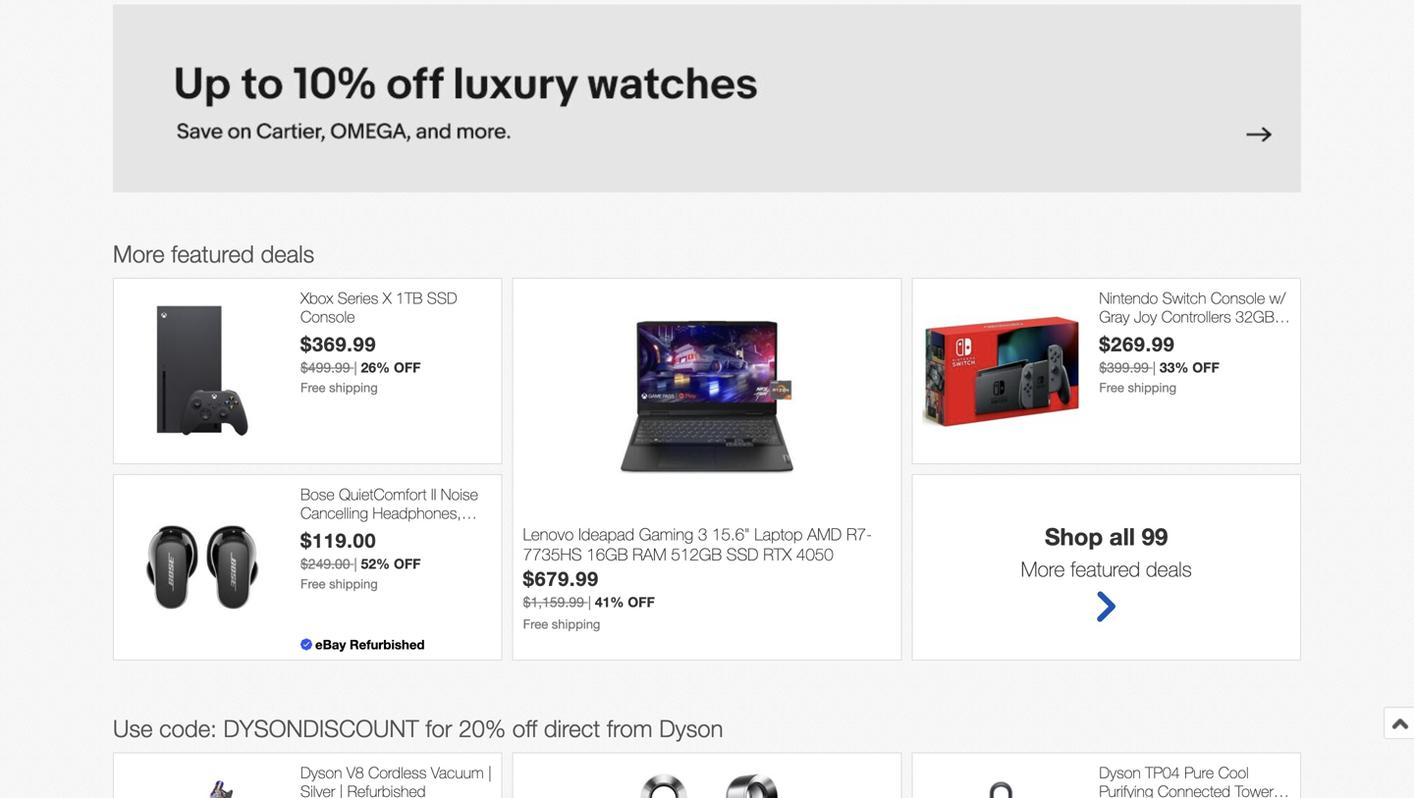 Task type: describe. For each thing, give the bounding box(es) containing it.
from
[[607, 715, 653, 742]]

$369.99
[[300, 332, 376, 356]]

512gb
[[671, 544, 722, 564]]

41%
[[595, 594, 624, 610]]

laptop
[[754, 524, 803, 544]]

32gb
[[1235, 307, 1275, 326]]

3
[[698, 524, 707, 544]]

lenovo ideapad gaming 3 15.6" laptop amd r7- 7735hs 16gb ram 512gb ssd rtx 4050 $679.99 $1,159.99 | 41% off free shipping
[[523, 524, 872, 632]]

off inside $119.00 $249.00 | 52% off free shipping
[[394, 556, 421, 572]]

ii
[[431, 485, 436, 504]]

controllers
[[1161, 307, 1231, 326]]

off inside xbox series x 1tb ssd console $369.99 $499.99 | 26% off free shipping
[[394, 359, 421, 375]]

cordless
[[368, 763, 427, 782]]

shop
[[1045, 522, 1103, 550]]

dyson for dyson v8 cordless vacuum | silver | refurbished
[[300, 763, 342, 782]]

| inside lenovo ideapad gaming 3 15.6" laptop amd r7- 7735hs 16gb ram 512gb ssd rtx 4050 $679.99 $1,159.99 | 41% off free shipping
[[588, 594, 591, 610]]

| right vacuum
[[488, 763, 492, 782]]

33%
[[1160, 359, 1189, 375]]

certified
[[300, 523, 354, 541]]

0 vertical spatial deals
[[261, 240, 314, 268]]

dyson tp04 pure cool purifying connected towe
[[1099, 763, 1274, 798]]

more inside shop all 99 more featured deals
[[1021, 557, 1065, 581]]

1tb
[[396, 289, 423, 307]]

lenovo
[[523, 524, 574, 544]]

x
[[383, 289, 391, 307]]

pure
[[1184, 763, 1214, 782]]

0 vertical spatial featured
[[171, 240, 254, 268]]

gaming
[[639, 524, 693, 544]]

more featured deals
[[113, 240, 314, 268]]

gray
[[1099, 307, 1130, 326]]

use code: dysondiscount for 20% off direct from dyson
[[113, 715, 723, 742]]

| inside $119.00 $249.00 | 52% off free shipping
[[354, 556, 357, 572]]

26%
[[361, 359, 390, 375]]

console inside nintendo switch console w/ gray joy controllers 32gb v2
[[1211, 289, 1265, 307]]

off inside lenovo ideapad gaming 3 15.6" laptop amd r7- 7735hs 16gb ram 512gb ssd rtx 4050 $679.99 $1,159.99 | 41% off free shipping
[[628, 594, 655, 610]]

shipping inside lenovo ideapad gaming 3 15.6" laptop amd r7- 7735hs 16gb ram 512gb ssd rtx 4050 $679.99 $1,159.99 | 41% off free shipping
[[552, 616, 600, 632]]

up to 10% off luxury watches save on carter, omega, and more. image
[[113, 4, 1301, 192]]

$399.99
[[1099, 359, 1149, 375]]

shipping inside xbox series x 1tb ssd console $369.99 $499.99 | 26% off free shipping
[[329, 380, 378, 395]]

off right 20%
[[512, 715, 537, 742]]

bose
[[300, 485, 335, 504]]

15.6"
[[712, 524, 750, 544]]

ebay
[[315, 637, 346, 652]]

r7-
[[846, 524, 872, 544]]

xbox series x 1tb ssd console $369.99 $499.99 | 26% off free shipping
[[300, 289, 457, 395]]

ssd inside lenovo ideapad gaming 3 15.6" laptop amd r7- 7735hs 16gb ram 512gb ssd rtx 4050 $679.99 $1,159.99 | 41% off free shipping
[[726, 544, 759, 564]]

ssd inside xbox series x 1tb ssd console $369.99 $499.99 | 26% off free shipping
[[427, 289, 457, 307]]

cool
[[1218, 763, 1249, 782]]

joy
[[1134, 307, 1157, 326]]

free inside $119.00 $249.00 | 52% off free shipping
[[300, 576, 326, 591]]

amd
[[807, 524, 842, 544]]

free inside $269.99 $399.99 | 33% off free shipping
[[1099, 380, 1124, 395]]

xbox
[[300, 289, 333, 307]]

| inside $269.99 $399.99 | 33% off free shipping
[[1153, 359, 1156, 375]]

ebay refurbished
[[315, 637, 425, 652]]

ideapad
[[578, 524, 634, 544]]

99
[[1142, 522, 1168, 550]]

$499.99
[[300, 359, 350, 375]]

shipping inside $119.00 $249.00 | 52% off free shipping
[[329, 576, 378, 591]]

refurbished for v8
[[347, 782, 426, 798]]

silver
[[300, 782, 335, 798]]

refurbished for quietcomfort
[[359, 523, 437, 541]]

shop all 99 more featured deals
[[1021, 522, 1192, 581]]



Task type: locate. For each thing, give the bounding box(es) containing it.
0 vertical spatial console
[[1211, 289, 1265, 307]]

off right 52%
[[394, 556, 421, 572]]

0 horizontal spatial console
[[300, 307, 355, 326]]

1 vertical spatial deals
[[1146, 557, 1192, 581]]

shipping down 52%
[[329, 576, 378, 591]]

0 horizontal spatial featured
[[171, 240, 254, 268]]

off right 33%
[[1192, 359, 1219, 375]]

dyson up silver
[[300, 763, 342, 782]]

shipping down $1,159.99 on the left of the page
[[552, 616, 600, 632]]

direct
[[544, 715, 600, 742]]

featured inside shop all 99 more featured deals
[[1071, 557, 1140, 581]]

4050
[[796, 544, 833, 564]]

1 vertical spatial more
[[1021, 557, 1065, 581]]

$249.00
[[300, 556, 350, 572]]

quietcomfort
[[339, 485, 427, 504]]

$1,159.99
[[523, 594, 584, 610]]

xbox series x 1tb ssd console link
[[300, 289, 492, 326]]

| inside xbox series x 1tb ssd console $369.99 $499.99 | 26% off free shipping
[[354, 359, 357, 375]]

bose quietcomfort ii noise cancelling headphones, certified refurbished link
[[300, 485, 492, 541]]

refurbished right ebay
[[350, 637, 425, 652]]

tp04
[[1145, 763, 1180, 782]]

console
[[1211, 289, 1265, 307], [300, 307, 355, 326]]

1 horizontal spatial console
[[1211, 289, 1265, 307]]

lenovo ideapad gaming 3 15.6" laptop amd r7- 7735hs 16gb ram 512gb ssd rtx 4050 link
[[523, 524, 891, 567]]

ssd right 1tb
[[427, 289, 457, 307]]

ssd
[[427, 289, 457, 307], [726, 544, 759, 564]]

shipping inside $269.99 $399.99 | 33% off free shipping
[[1128, 380, 1177, 395]]

noise
[[441, 485, 478, 504]]

0 horizontal spatial more
[[113, 240, 165, 268]]

off
[[394, 359, 421, 375], [1192, 359, 1219, 375], [394, 556, 421, 572], [628, 594, 655, 610], [512, 715, 537, 742]]

refurbished
[[359, 523, 437, 541], [350, 637, 425, 652], [347, 782, 426, 798]]

$119.00
[[300, 529, 376, 552]]

nintendo switch console w/ gray joy controllers 32gb v2
[[1099, 289, 1286, 345]]

deals inside shop all 99 more featured deals
[[1146, 557, 1192, 581]]

free down $399.99
[[1099, 380, 1124, 395]]

0 horizontal spatial dyson
[[300, 763, 342, 782]]

16gb
[[587, 544, 628, 564]]

| left 33%
[[1153, 359, 1156, 375]]

console inside xbox series x 1tb ssd console $369.99 $499.99 | 26% off free shipping
[[300, 307, 355, 326]]

ram
[[633, 544, 666, 564]]

bose quietcomfort ii noise cancelling headphones, certified refurbished
[[300, 485, 478, 541]]

0 vertical spatial refurbished
[[359, 523, 437, 541]]

52%
[[361, 556, 390, 572]]

ssd down 15.6" at the right bottom of page
[[726, 544, 759, 564]]

headphones,
[[373, 504, 461, 523]]

0 horizontal spatial ssd
[[427, 289, 457, 307]]

all
[[1109, 522, 1135, 550]]

refurbished down headphones,
[[359, 523, 437, 541]]

1 vertical spatial ssd
[[726, 544, 759, 564]]

1 vertical spatial featured
[[1071, 557, 1140, 581]]

|
[[354, 359, 357, 375], [1153, 359, 1156, 375], [354, 556, 357, 572], [588, 594, 591, 610], [488, 763, 492, 782], [340, 782, 343, 798]]

w/
[[1269, 289, 1286, 307]]

$269.99
[[1099, 332, 1175, 356]]

1 horizontal spatial ssd
[[726, 544, 759, 564]]

off right 41%
[[628, 594, 655, 610]]

purifying
[[1099, 782, 1153, 798]]

free inside xbox series x 1tb ssd console $369.99 $499.99 | 26% off free shipping
[[300, 380, 326, 395]]

2 vertical spatial refurbished
[[347, 782, 426, 798]]

refurbished inside bose quietcomfort ii noise cancelling headphones, certified refurbished
[[359, 523, 437, 541]]

free
[[300, 380, 326, 395], [1099, 380, 1124, 395], [300, 576, 326, 591], [523, 616, 548, 632]]

free down $499.99
[[300, 380, 326, 395]]

free inside lenovo ideapad gaming 3 15.6" laptop amd r7- 7735hs 16gb ram 512gb ssd rtx 4050 $679.99 $1,159.99 | 41% off free shipping
[[523, 616, 548, 632]]

dyson inside dyson tp04 pure cool purifying connected towe
[[1099, 763, 1141, 782]]

dyson inside "dyson v8 cordless vacuum | silver | refurbished"
[[300, 763, 342, 782]]

7735hs
[[523, 544, 582, 564]]

series
[[338, 289, 378, 307]]

rtx
[[763, 544, 792, 564]]

free down $249.00
[[300, 576, 326, 591]]

1 horizontal spatial dyson
[[659, 715, 723, 742]]

more
[[113, 240, 165, 268], [1021, 557, 1065, 581]]

connected
[[1158, 782, 1231, 798]]

code:
[[159, 715, 217, 742]]

dyson
[[659, 715, 723, 742], [300, 763, 342, 782], [1099, 763, 1141, 782]]

$119.00 $249.00 | 52% off free shipping
[[300, 529, 421, 591]]

shipping down 33%
[[1128, 380, 1177, 395]]

shipping
[[329, 380, 378, 395], [1128, 380, 1177, 395], [329, 576, 378, 591], [552, 616, 600, 632]]

console down xbox
[[300, 307, 355, 326]]

deals
[[261, 240, 314, 268], [1146, 557, 1192, 581]]

20%
[[459, 715, 506, 742]]

for
[[426, 715, 452, 742]]

console up 32gb
[[1211, 289, 1265, 307]]

$679.99
[[523, 567, 599, 590]]

dyson for dyson tp04 pure cool purifying connected towe
[[1099, 763, 1141, 782]]

nintendo
[[1099, 289, 1158, 307]]

dyson right from
[[659, 715, 723, 742]]

v2
[[1099, 326, 1117, 345]]

dysondiscount
[[223, 715, 419, 742]]

| left 41%
[[588, 594, 591, 610]]

dyson v8 cordless vacuum | silver | refurbished link
[[300, 763, 492, 798]]

1 vertical spatial console
[[300, 307, 355, 326]]

0 horizontal spatial deals
[[261, 240, 314, 268]]

1 horizontal spatial more
[[1021, 557, 1065, 581]]

refurbished down cordless
[[347, 782, 426, 798]]

featured
[[171, 240, 254, 268], [1071, 557, 1140, 581]]

1 horizontal spatial featured
[[1071, 557, 1140, 581]]

cancelling
[[300, 504, 368, 523]]

refurbished inside "dyson v8 cordless vacuum | silver | refurbished"
[[347, 782, 426, 798]]

| left 52%
[[354, 556, 357, 572]]

0 vertical spatial more
[[113, 240, 165, 268]]

| left 26%
[[354, 359, 357, 375]]

$269.99 $399.99 | 33% off free shipping
[[1099, 332, 1219, 395]]

| right silver
[[340, 782, 343, 798]]

deals down 99
[[1146, 557, 1192, 581]]

v8
[[346, 763, 364, 782]]

free down $1,159.99 on the left of the page
[[523, 616, 548, 632]]

vacuum
[[431, 763, 484, 782]]

shipping down 26%
[[329, 380, 378, 395]]

2 horizontal spatial dyson
[[1099, 763, 1141, 782]]

1 horizontal spatial deals
[[1146, 557, 1192, 581]]

off right 26%
[[394, 359, 421, 375]]

nintendo switch console w/ gray joy controllers 32gb v2 link
[[1099, 289, 1290, 345]]

use
[[113, 715, 153, 742]]

deals up xbox
[[261, 240, 314, 268]]

dyson up purifying
[[1099, 763, 1141, 782]]

dyson v8 cordless vacuum | silver | refurbished
[[300, 763, 492, 798]]

0 vertical spatial ssd
[[427, 289, 457, 307]]

1 vertical spatial refurbished
[[350, 637, 425, 652]]

dyson tp04 pure cool purifying connected towe link
[[1099, 763, 1290, 798]]

off inside $269.99 $399.99 | 33% off free shipping
[[1192, 359, 1219, 375]]

switch
[[1162, 289, 1206, 307]]



Task type: vqa. For each thing, say whether or not it's contained in the screenshot.
Plus, at the right top of the page
no



